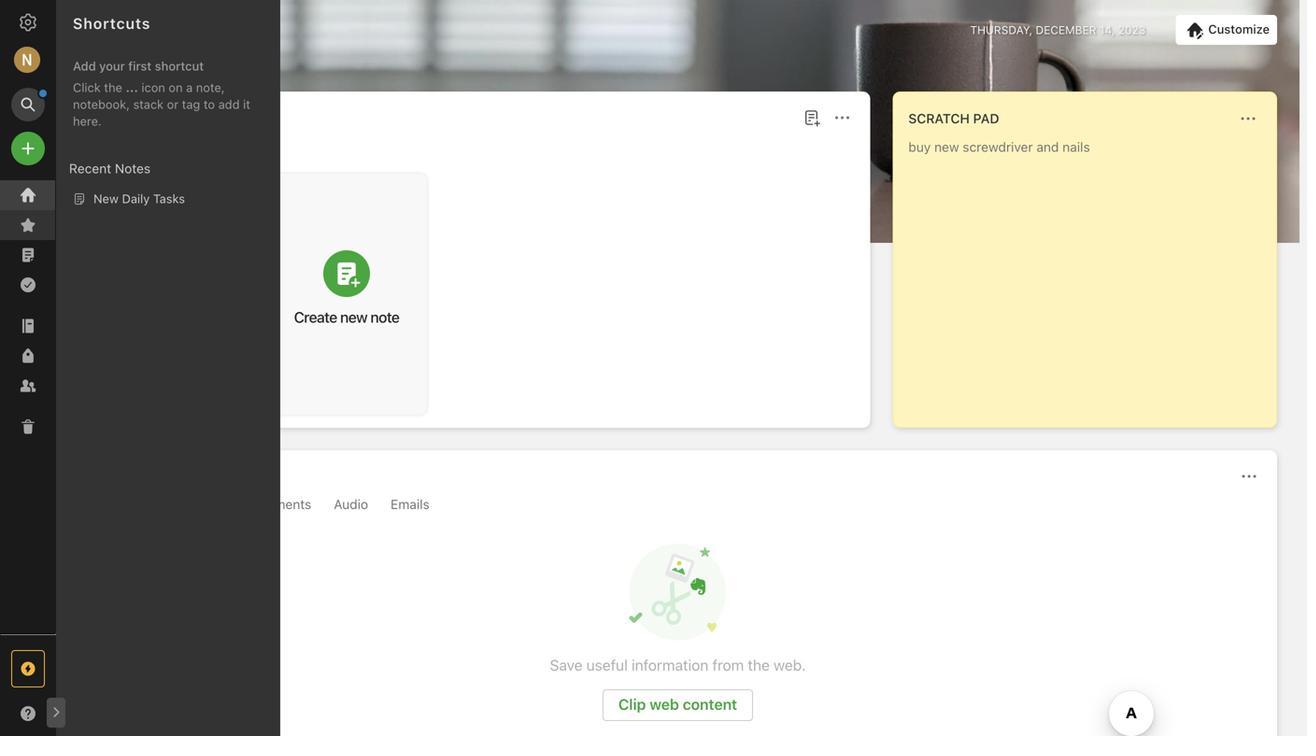 Task type: describe. For each thing, give the bounding box(es) containing it.
14,
[[1100, 23, 1115, 36]]

notes inside button
[[93, 110, 137, 125]]

1 tab from the top
[[93, 138, 136, 157]]

a
[[186, 80, 193, 94]]

icon
[[141, 80, 165, 94]]

create new note button
[[266, 174, 427, 415]]

shortcut
[[155, 59, 204, 73]]

afternoon,
[[128, 19, 212, 41]]

here.
[[73, 114, 102, 128]]

to
[[204, 97, 215, 111]]

your
[[99, 59, 125, 73]]

web
[[650, 696, 679, 713]]

save
[[550, 656, 583, 674]]

audio
[[334, 497, 368, 512]]

new
[[340, 308, 367, 326]]

or
[[167, 97, 179, 111]]

audio tab
[[334, 497, 368, 516]]

Account field
[[0, 41, 56, 78]]

tag
[[182, 97, 200, 111]]

clip web content
[[619, 696, 737, 713]]

Start writing… text field
[[909, 139, 1276, 412]]

clip web content button
[[603, 690, 753, 721]]

content
[[683, 696, 737, 713]]

icon on a note, notebook, stack or tag to add it here.
[[73, 80, 250, 128]]

settings image
[[17, 11, 39, 34]]

account image
[[14, 47, 40, 73]]

pad
[[973, 111, 1000, 126]]

from
[[713, 656, 744, 674]]

clip
[[619, 696, 646, 713]]

save useful information from the web.
[[550, 656, 806, 674]]

new daily tasks button
[[94, 174, 255, 415]]

emails
[[391, 497, 430, 512]]

daily
[[141, 189, 172, 205]]

new daily tasks
[[109, 189, 211, 205]]

shortcuts
[[73, 14, 151, 32]]

note
[[370, 308, 399, 326]]

note,
[[196, 80, 225, 94]]



Task type: vqa. For each thing, say whether or not it's contained in the screenshot.
'group' in the 'tree'
no



Task type: locate. For each thing, give the bounding box(es) containing it.
1 horizontal spatial the
[[748, 656, 770, 674]]

notes down click the ...
[[93, 110, 137, 125]]

0 horizontal spatial the
[[104, 80, 122, 94]]

the right from
[[748, 656, 770, 674]]

customize
[[1209, 22, 1270, 36]]

stack
[[133, 97, 164, 111]]

add
[[73, 59, 96, 73]]

emails tab
[[391, 497, 430, 516]]

click
[[73, 80, 101, 94]]

1 vertical spatial the
[[748, 656, 770, 674]]

good afternoon, noah!
[[78, 19, 265, 41]]

noah!
[[216, 19, 265, 41]]

create new note
[[294, 308, 399, 326]]

WHAT'S NEW field
[[0, 699, 56, 729]]

upgrade image
[[17, 658, 39, 680]]

the left ...
[[104, 80, 122, 94]]

click the ...
[[73, 80, 138, 94]]

tree
[[0, 180, 56, 634]]

recent notes
[[69, 160, 151, 176]]

create
[[294, 308, 337, 326]]

notebook,
[[73, 97, 130, 111]]

customize button
[[1176, 15, 1277, 45]]

scratch pad
[[909, 111, 1000, 126]]

scratch
[[909, 111, 970, 126]]

add
[[218, 97, 240, 111]]

0 vertical spatial the
[[104, 80, 122, 94]]

december
[[1036, 23, 1097, 36]]

0 vertical spatial notes
[[93, 110, 137, 125]]

scratch pad button
[[905, 107, 1000, 130]]

documents
[[243, 497, 311, 512]]

notes
[[93, 110, 137, 125], [115, 160, 151, 176]]

tab
[[93, 138, 136, 157], [93, 497, 154, 516]]

tab inside tab list
[[93, 497, 154, 516]]

thursday, december 14, 2023
[[971, 23, 1146, 36]]

useful
[[587, 656, 628, 674]]

new
[[109, 189, 137, 205]]

tasks
[[175, 189, 211, 205]]

web.
[[774, 656, 806, 674]]

recent
[[69, 160, 111, 176]]

on
[[169, 80, 183, 94]]

it
[[243, 97, 250, 111]]

notes button
[[90, 107, 160, 129]]

...
[[126, 80, 138, 94]]

tab list
[[82, 497, 1274, 516]]

home image
[[17, 184, 39, 207]]

first
[[128, 59, 152, 73]]

notes up new
[[115, 160, 151, 176]]

2023
[[1118, 23, 1146, 36]]

1 vertical spatial notes
[[115, 160, 151, 176]]

0 vertical spatial tab
[[93, 138, 136, 157]]

good
[[78, 19, 123, 41]]

tab list containing documents
[[82, 497, 1274, 516]]

add your first shortcut
[[73, 59, 204, 73]]

click to expand image
[[48, 702, 62, 724]]

information
[[632, 656, 709, 674]]

the
[[104, 80, 122, 94], [748, 656, 770, 674]]

2 tab from the top
[[93, 497, 154, 516]]

documents tab
[[243, 497, 311, 516]]

thursday,
[[971, 23, 1033, 36]]

1 vertical spatial tab
[[93, 497, 154, 516]]



